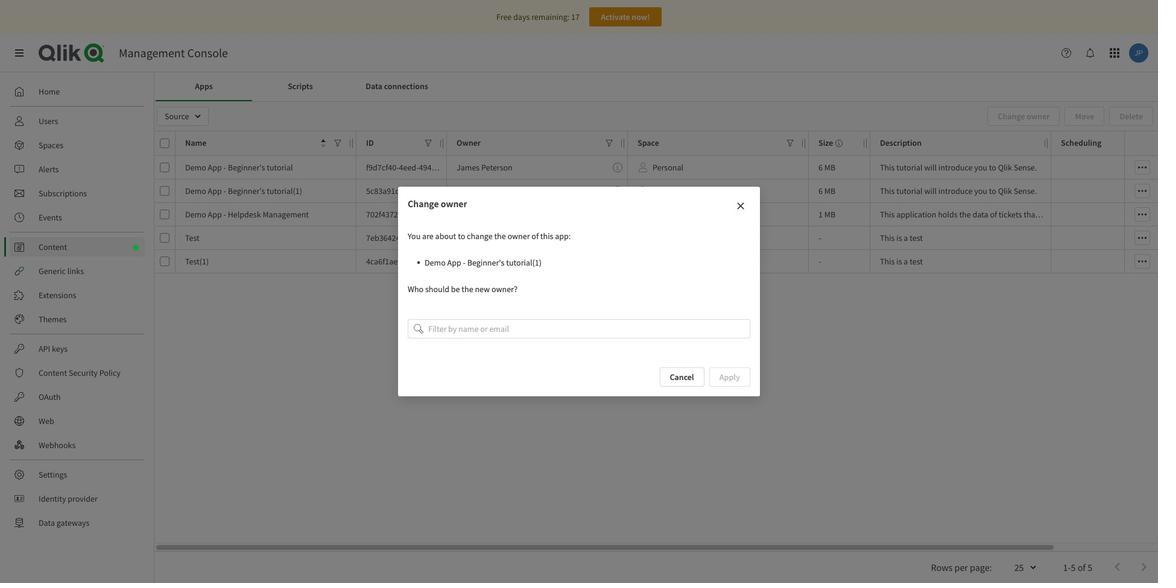 Task type: describe. For each thing, give the bounding box(es) containing it.
4da7-
[[420, 209, 440, 220]]

remaining:
[[532, 11, 570, 22]]

settings link
[[10, 466, 145, 485]]

themes link
[[10, 310, 145, 329]]

6 mb for 98092b39a0cb
[[819, 162, 836, 173]]

to for f9d7cf40-4eed-4947-84a4-98092b39a0cb
[[989, 162, 996, 173]]

per
[[955, 562, 968, 574]]

tutorial for f9d7cf40-4eed-4947-84a4-98092b39a0cb
[[896, 162, 923, 173]]

7eb36424-819f-446d-91dd-c373989453f1 element
[[366, 232, 509, 244]]

subscriptions link
[[10, 184, 145, 203]]

qlik for 98092b39a0cb
[[998, 162, 1012, 173]]

mb for 6a7f904bb826
[[824, 186, 836, 197]]

this for 5c83a91d-6ff4-40d0-bc8d-6a7f904bb826
[[880, 186, 895, 197]]

f9d7cf40-
[[366, 162, 399, 173]]

this
[[540, 231, 553, 242]]

cancel
[[670, 372, 694, 383]]

1 peterson from the top
[[481, 162, 513, 173]]

identity provider
[[39, 494, 98, 505]]

1 mb
[[819, 209, 836, 220]]

subscriptions
[[39, 188, 87, 199]]

mb for 7dfc04349ea3
[[824, 209, 836, 220]]

you for 98092b39a0cb
[[974, 162, 987, 173]]

alerts
[[39, 164, 59, 175]]

4947-
[[419, 162, 438, 173]]

sense. for f9d7cf40-4eed-4947-84a4-98092b39a0cb
[[1014, 162, 1037, 173]]

will for 5c83a91d-6ff4-40d0-bc8d-6a7f904bb826
[[924, 186, 937, 197]]

close sidebar menu image
[[14, 48, 24, 58]]

this is a test for 4ca6f1ae-882e-47e4-83cc-24cce0e4946d
[[880, 256, 923, 267]]

content security policy
[[39, 368, 121, 379]]

james peterson for 7dfc04349ea3
[[457, 209, 513, 220]]

days
[[513, 11, 530, 22]]

management console element
[[119, 45, 228, 60]]

spaces link
[[10, 136, 145, 155]]

is for 4ca6f1ae-882e-47e4-83cc-24cce0e4946d
[[896, 256, 902, 267]]

generic links link
[[10, 262, 145, 281]]

apps button
[[156, 72, 252, 101]]

1 horizontal spatial the
[[494, 231, 506, 242]]

you
[[408, 231, 421, 242]]

new
[[475, 284, 490, 295]]

91dd-
[[440, 233, 461, 244]]

personal space image for 6a7f904bb826
[[638, 186, 648, 196]]

0 vertical spatial tutorial(1)
[[267, 186, 302, 197]]

be
[[451, 284, 460, 295]]

spaces
[[39, 140, 63, 151]]

702f4372-
[[366, 209, 401, 220]]

change
[[467, 231, 493, 242]]

this tutorial will introduce you to qlik sense. for 98092b39a0cb
[[880, 162, 1037, 173]]

activate now! link
[[589, 7, 662, 27]]

connections
[[384, 81, 428, 92]]

apps
[[195, 81, 213, 92]]

demo for 5c83a91d-
[[185, 186, 206, 197]]

generic links
[[39, 266, 84, 277]]

data gateways
[[39, 518, 90, 529]]

personal space image for 98092b39a0cb
[[638, 163, 648, 173]]

gateways
[[57, 518, 90, 529]]

close image
[[736, 201, 746, 211]]

this application holds the data of tickets that are submitted by internal employees to the it department. it includes when a computer needs to be upgraded or a mobile phone does not work. each ticket is assigned to an it resource, but an it manager, s/he needs to be aware which tickets came in as a high priority, or which tickets have not been assigned to any resources yet. element
[[880, 209, 1046, 221]]

web link
[[10, 412, 145, 431]]

0 horizontal spatial demo app - beginner's tutorial(1)
[[185, 186, 302, 197]]

app for 5c83a91d-6ff4-40d0-bc8d-6a7f904bb826
[[208, 186, 222, 197]]

446d-
[[420, 233, 440, 244]]

extensions
[[39, 290, 76, 301]]

free
[[496, 11, 512, 22]]

events
[[39, 212, 62, 223]]

tutorial for 5c83a91d-6ff4-40d0-bc8d-6a7f904bb826
[[896, 186, 923, 197]]

introduce for f9d7cf40-4eed-4947-84a4-98092b39a0cb
[[939, 162, 973, 173]]

users
[[39, 116, 58, 127]]

demo for f9d7cf40-
[[185, 162, 206, 173]]

tab list containing apps
[[156, 72, 1157, 101]]

this tutorial will introduce you to qlik sense. for 6a7f904bb826
[[880, 186, 1037, 197]]

identity provider link
[[10, 490, 145, 509]]

now!
[[632, 11, 650, 22]]

5c83a91d-6ff4-40d0-bc8d-6a7f904bb826 element
[[366, 185, 508, 197]]

web
[[39, 416, 54, 427]]

83cc-
[[439, 256, 458, 267]]

tutorial(1) inside change owner dialog
[[506, 258, 542, 268]]

space
[[638, 138, 659, 149]]

819f-
[[403, 233, 420, 244]]

demo inside change owner dialog
[[425, 258, 446, 268]]

provider
[[68, 494, 98, 505]]

peterson for 4ca6f1ae-882e-47e4-83cc-24cce0e4946d
[[481, 256, 513, 267]]

this for 7eb36424-819f-446d-91dd-c373989453f1
[[880, 233, 895, 244]]

who
[[408, 284, 424, 295]]

sense. for 5c83a91d-6ff4-40d0-bc8d-6a7f904bb826
[[1014, 186, 1037, 197]]

are
[[422, 231, 434, 242]]

98092b39a0cb
[[458, 162, 509, 173]]

about
[[435, 231, 456, 242]]

this is a test for 7eb36424-819f-446d-91dd-c373989453f1
[[880, 233, 923, 244]]

rows
[[931, 562, 953, 574]]

owner
[[457, 138, 481, 149]]

scripts
[[288, 81, 313, 92]]

keys
[[52, 344, 68, 355]]

882e-
[[400, 256, 420, 267]]

Filter by name or email text field
[[426, 320, 735, 339]]

you for 6a7f904bb826
[[974, 186, 987, 197]]

events link
[[10, 208, 145, 227]]

you are about to change the owner of this app:
[[408, 231, 571, 242]]

1 5 from the left
[[1071, 562, 1076, 574]]

4eed-
[[399, 162, 419, 173]]

app for f9d7cf40-4eed-4947-84a4-98092b39a0cb
[[208, 162, 222, 173]]

generic
[[39, 266, 66, 277]]

6 for f9d7cf40-4eed-4947-84a4-98092b39a0cb
[[819, 162, 823, 173]]

will for f9d7cf40-4eed-4947-84a4-98092b39a0cb
[[924, 162, 937, 173]]

40d0-
[[418, 186, 438, 197]]

change owner
[[408, 198, 467, 210]]

size refers to the base memory footprint of the application. image
[[836, 140, 843, 147]]

content for content
[[39, 242, 67, 253]]

data gateways link
[[10, 514, 145, 533]]

9e59-
[[401, 209, 420, 220]]

this for f9d7cf40-4eed-4947-84a4-98092b39a0cb
[[880, 162, 895, 173]]

console
[[187, 45, 228, 60]]

1 james from the top
[[457, 162, 480, 173]]

47e4-
[[420, 256, 439, 267]]

6ff4-
[[403, 186, 418, 197]]

change owner dialog
[[398, 187, 760, 397]]

data for data connections
[[366, 81, 382, 92]]

1 vertical spatial management
[[263, 209, 309, 220]]



Task type: locate. For each thing, give the bounding box(es) containing it.
3 james from the top
[[457, 209, 480, 220]]

the
[[494, 231, 506, 242], [462, 284, 473, 295]]

4 james from the top
[[457, 233, 480, 244]]

1 horizontal spatial demo app - beginner's tutorial(1)
[[425, 258, 542, 268]]

test for 4ca6f1ae-882e-47e4-83cc-24cce0e4946d
[[910, 256, 923, 267]]

0 horizontal spatial the
[[462, 284, 473, 295]]

management console
[[119, 45, 228, 60]]

management left console
[[119, 45, 185, 60]]

2 you from the top
[[974, 186, 987, 197]]

james down the change
[[457, 256, 480, 267]]

6a7f904bb826
[[458, 186, 508, 197]]

1 vertical spatial to
[[989, 186, 996, 197]]

personal for f9d7cf40-4eed-4947-84a4-98092b39a0cb
[[653, 162, 683, 173]]

6 down size
[[819, 162, 823, 173]]

demo app - beginner's tutorial(1)
[[185, 186, 302, 197], [425, 258, 542, 268]]

2 mb from the top
[[824, 186, 836, 197]]

to inside change owner dialog
[[458, 231, 465, 242]]

mb down size
[[824, 162, 836, 173]]

2 vertical spatial mb
[[824, 209, 836, 220]]

tab list
[[156, 72, 1157, 101]]

extensions link
[[10, 286, 145, 305]]

1 mb from the top
[[824, 162, 836, 173]]

personal space image
[[638, 163, 648, 173], [638, 186, 648, 196]]

0 vertical spatial personal space image
[[638, 163, 648, 173]]

2 6 from the top
[[819, 186, 823, 197]]

2 this from the top
[[880, 186, 895, 197]]

scheduling
[[1061, 138, 1102, 149]]

of
[[532, 231, 539, 242], [1078, 562, 1086, 574]]

app right 47e4-
[[447, 258, 461, 268]]

6 for 5c83a91d-6ff4-40d0-bc8d-6a7f904bb826
[[819, 186, 823, 197]]

rows per page:
[[931, 562, 992, 574]]

tutorial(1) up 'owner?'
[[506, 258, 542, 268]]

demo app - helpdesk management
[[185, 209, 309, 220]]

7eb36424-819f-446d-91dd-c373989453f1
[[366, 233, 509, 244]]

702f4372-9e59-4da7-9883-7dfc04349ea3
[[366, 209, 508, 220]]

1 this tutorial will introduce you to qlik sense. from the top
[[880, 162, 1037, 173]]

themes
[[39, 314, 67, 325]]

5
[[1071, 562, 1076, 574], [1088, 562, 1093, 574]]

peterson
[[481, 162, 513, 173], [481, 186, 513, 197], [481, 209, 513, 220], [481, 233, 513, 244], [481, 256, 513, 267]]

2 personal from the top
[[653, 186, 683, 197]]

17
[[571, 11, 580, 22]]

2 personal space image from the top
[[638, 186, 648, 196]]

content
[[39, 242, 67, 253], [39, 368, 67, 379]]

demo app - beginner's tutorial(1) down the c373989453f1
[[425, 258, 542, 268]]

demo app - beginner's tutorial
[[185, 162, 293, 173]]

1 vertical spatial this is a test
[[880, 256, 923, 267]]

beginner's down name button on the left top of the page
[[228, 162, 265, 173]]

the right the change
[[494, 231, 506, 242]]

0 vertical spatial you
[[974, 162, 987, 173]]

management right the helpdesk
[[263, 209, 309, 220]]

mb for 98092b39a0cb
[[824, 162, 836, 173]]

0 vertical spatial 6
[[819, 162, 823, 173]]

peterson up 7dfc04349ea3
[[481, 186, 513, 197]]

app down name button on the left top of the page
[[208, 162, 222, 173]]

demo app - beginner's tutorial(1) inside change owner dialog
[[425, 258, 542, 268]]

1 sense. from the top
[[1014, 162, 1037, 173]]

3 this from the top
[[880, 233, 895, 244]]

2 content from the top
[[39, 368, 67, 379]]

0 vertical spatial of
[[532, 231, 539, 242]]

test for 7eb36424-819f-446d-91dd-c373989453f1
[[910, 233, 923, 244]]

0 vertical spatial owner
[[441, 198, 467, 210]]

beginner's for f9d7cf40-4eed-4947-84a4-98092b39a0cb
[[228, 162, 265, 173]]

- inside change owner dialog
[[463, 258, 466, 268]]

0 vertical spatial management
[[119, 45, 185, 60]]

1 horizontal spatial management
[[263, 209, 309, 220]]

1 personal from the top
[[653, 162, 683, 173]]

api keys link
[[10, 340, 145, 359]]

beginner's
[[228, 162, 265, 173], [228, 186, 265, 197], [467, 258, 505, 268]]

who should be the new owner?
[[408, 284, 518, 295]]

1 content from the top
[[39, 242, 67, 253]]

4 james peterson from the top
[[457, 233, 513, 244]]

1 vertical spatial personal
[[653, 186, 683, 197]]

1 horizontal spatial owner
[[508, 231, 530, 242]]

api keys
[[39, 344, 68, 355]]

6 mb down size
[[819, 162, 836, 173]]

demo app - beginner's tutorial(1) up the helpdesk
[[185, 186, 302, 197]]

1 this from the top
[[880, 162, 895, 173]]

0 vertical spatial is
[[896, 233, 902, 244]]

1 will from the top
[[924, 162, 937, 173]]

0 horizontal spatial tutorial(1)
[[267, 186, 302, 197]]

test(1)
[[185, 256, 209, 267]]

4ca6f1ae-882e-47e4-83cc-24cce0e4946d element
[[366, 256, 507, 268]]

of inside change owner dialog
[[532, 231, 539, 242]]

7dfc04349ea3
[[459, 209, 508, 220]]

content inside 'link'
[[39, 368, 67, 379]]

content down api keys
[[39, 368, 67, 379]]

owner down bc8d-
[[441, 198, 467, 210]]

webhooks
[[39, 440, 76, 451]]

app down demo app - beginner's tutorial
[[208, 186, 222, 197]]

alerts link
[[10, 160, 145, 179]]

24cce0e4946d
[[458, 256, 507, 267]]

mb
[[824, 162, 836, 173], [824, 186, 836, 197], [824, 209, 836, 220]]

app
[[208, 162, 222, 173], [208, 186, 222, 197], [208, 209, 222, 220], [447, 258, 461, 268]]

0 vertical spatial qlik
[[998, 162, 1012, 173]]

0 vertical spatial will
[[924, 162, 937, 173]]

james peterson
[[457, 162, 513, 173], [457, 186, 513, 197], [457, 209, 513, 220], [457, 233, 513, 244], [457, 256, 513, 267]]

peterson down the c373989453f1
[[481, 256, 513, 267]]

free days remaining: 17
[[496, 11, 580, 22]]

1 vertical spatial of
[[1078, 562, 1086, 574]]

data down identity
[[39, 518, 55, 529]]

beginner's for 5c83a91d-6ff4-40d0-bc8d-6a7f904bb826
[[228, 186, 265, 197]]

84a4-
[[438, 162, 458, 173]]

2 6 mb from the top
[[819, 186, 836, 197]]

scripts button
[[252, 72, 349, 101]]

1 vertical spatial this tutorial will introduce you to qlik sense.
[[880, 186, 1037, 197]]

1 you from the top
[[974, 162, 987, 173]]

james up the change
[[457, 209, 480, 220]]

2 vertical spatial to
[[458, 231, 465, 242]]

1 vertical spatial 6 mb
[[819, 186, 836, 197]]

5 james from the top
[[457, 256, 480, 267]]

0 vertical spatial test
[[910, 233, 923, 244]]

qlik
[[998, 162, 1012, 173], [998, 186, 1012, 197]]

app inside change owner dialog
[[447, 258, 461, 268]]

james peterson up 6a7f904bb826
[[457, 162, 513, 173]]

0 vertical spatial sense.
[[1014, 162, 1037, 173]]

1 vertical spatial data
[[39, 518, 55, 529]]

c373989453f1
[[461, 233, 509, 244]]

james down 98092b39a0cb
[[457, 186, 480, 197]]

peterson down 7dfc04349ea3
[[481, 233, 513, 244]]

2 is from the top
[[896, 256, 902, 267]]

is for 7eb36424-819f-446d-91dd-c373989453f1
[[896, 233, 902, 244]]

0 vertical spatial the
[[494, 231, 506, 242]]

change
[[408, 198, 439, 210]]

activate
[[601, 11, 630, 22]]

7eb36424-
[[366, 233, 403, 244]]

1 vertical spatial content
[[39, 368, 67, 379]]

content up generic
[[39, 242, 67, 253]]

1 vertical spatial demo app - beginner's tutorial(1)
[[425, 258, 542, 268]]

0 vertical spatial data
[[366, 81, 382, 92]]

beginner's down the c373989453f1
[[467, 258, 505, 268]]

1 a from the top
[[904, 233, 908, 244]]

0 vertical spatial mb
[[824, 162, 836, 173]]

oauth
[[39, 392, 61, 403]]

name
[[185, 138, 206, 149]]

this for 4ca6f1ae-882e-47e4-83cc-24cce0e4946d
[[880, 256, 895, 267]]

0 vertical spatial personal
[[653, 162, 683, 173]]

2 introduce from the top
[[939, 186, 973, 197]]

3 james peterson from the top
[[457, 209, 513, 220]]

app left the helpdesk
[[208, 209, 222, 220]]

1 6 mb from the top
[[819, 162, 836, 173]]

tutorial(1)
[[267, 186, 302, 197], [506, 258, 542, 268]]

1 vertical spatial beginner's
[[228, 186, 265, 197]]

3 peterson from the top
[[481, 209, 513, 220]]

james for 9883-
[[457, 209, 480, 220]]

f9d7cf40-4eed-4947-84a4-98092b39a0cb element
[[366, 162, 509, 174]]

beginner's up demo app - helpdesk management
[[228, 186, 265, 197]]

data inside data gateways link
[[39, 518, 55, 529]]

6 mb for 6a7f904bb826
[[819, 186, 836, 197]]

navigation pane element
[[0, 77, 154, 538]]

should
[[425, 284, 449, 295]]

1 vertical spatial qlik
[[998, 186, 1012, 197]]

new connector image
[[133, 245, 139, 251]]

2 peterson from the top
[[481, 186, 513, 197]]

1 james peterson from the top
[[457, 162, 513, 173]]

3 mb from the top
[[824, 209, 836, 220]]

9883-
[[440, 209, 459, 220]]

1 vertical spatial the
[[462, 284, 473, 295]]

james for 83cc-
[[457, 256, 480, 267]]

2 vertical spatial beginner's
[[467, 258, 505, 268]]

data for data gateways
[[39, 518, 55, 529]]

0 horizontal spatial owner
[[441, 198, 467, 210]]

0 vertical spatial beginner's
[[228, 162, 265, 173]]

1 vertical spatial mb
[[824, 186, 836, 197]]

0 vertical spatial this tutorial will introduce you to qlik sense.
[[880, 162, 1037, 173]]

policy
[[99, 368, 121, 379]]

of left this on the left of the page
[[532, 231, 539, 242]]

data left connections
[[366, 81, 382, 92]]

5 james peterson from the top
[[457, 256, 513, 267]]

4ca6f1ae-882e-47e4-83cc-24cce0e4946d
[[366, 256, 507, 267]]

1 horizontal spatial tutorial(1)
[[506, 258, 542, 268]]

0 horizontal spatial of
[[532, 231, 539, 242]]

1 vertical spatial a
[[904, 256, 908, 267]]

5c83a91d-
[[366, 186, 403, 197]]

1 horizontal spatial of
[[1078, 562, 1086, 574]]

to for 5c83a91d-6ff4-40d0-bc8d-6a7f904bb826
[[989, 186, 996, 197]]

demo for 702f4372-
[[185, 209, 206, 220]]

personal for 5c83a91d-6ff4-40d0-bc8d-6a7f904bb826
[[653, 186, 683, 197]]

data inside "data connections" button
[[366, 81, 382, 92]]

qlik for 6a7f904bb826
[[998, 186, 1012, 197]]

1 horizontal spatial 5
[[1088, 562, 1093, 574]]

james peterson down the c373989453f1
[[457, 256, 513, 267]]

app:
[[555, 231, 571, 242]]

james peterson for 24cce0e4946d
[[457, 256, 513, 267]]

description
[[880, 138, 922, 149]]

identity
[[39, 494, 66, 505]]

1 vertical spatial tutorial(1)
[[506, 258, 542, 268]]

peterson up 6a7f904bb826
[[481, 162, 513, 173]]

1-5 of 5
[[1063, 562, 1093, 574]]

james peterson up you are about to change the owner of this app: on the left
[[457, 209, 513, 220]]

size
[[819, 138, 833, 149]]

2 5 from the left
[[1088, 562, 1093, 574]]

2 james peterson from the top
[[457, 186, 513, 197]]

app for 702f4372-9e59-4da7-9883-7dfc04349ea3
[[208, 209, 222, 220]]

2 test from the top
[[910, 256, 923, 267]]

0 horizontal spatial 5
[[1071, 562, 1076, 574]]

page:
[[970, 562, 992, 574]]

james peterson up 7dfc04349ea3
[[457, 186, 513, 197]]

home link
[[10, 82, 145, 101]]

james right about
[[457, 233, 480, 244]]

4 this from the top
[[880, 256, 895, 267]]

links
[[67, 266, 84, 277]]

is
[[896, 233, 902, 244], [896, 256, 902, 267]]

peterson for 7eb36424-819f-446d-91dd-c373989453f1
[[481, 233, 513, 244]]

1 vertical spatial will
[[924, 186, 937, 197]]

1 test from the top
[[910, 233, 923, 244]]

content link
[[10, 238, 145, 257]]

2 this tutorial will introduce you to qlik sense. from the top
[[880, 186, 1037, 197]]

0 vertical spatial 6 mb
[[819, 162, 836, 173]]

1 is from the top
[[896, 233, 902, 244]]

data connections button
[[349, 72, 445, 101]]

0 vertical spatial this is a test
[[880, 233, 923, 244]]

6 up the '1'
[[819, 186, 823, 197]]

702f4372-9e59-4da7-9883-7dfc04349ea3 element
[[366, 209, 508, 221]]

id
[[366, 138, 374, 149]]

beginner's inside change owner dialog
[[467, 258, 505, 268]]

5c83a91d-6ff4-40d0-bc8d-6a7f904bb826
[[366, 186, 508, 197]]

name button
[[185, 135, 326, 152]]

peterson up you are about to change the owner of this app: on the left
[[481, 209, 513, 220]]

1 vertical spatial sense.
[[1014, 186, 1037, 197]]

content for content security policy
[[39, 368, 67, 379]]

0 vertical spatial demo app - beginner's tutorial(1)
[[185, 186, 302, 197]]

this
[[880, 162, 895, 173], [880, 186, 895, 197], [880, 233, 895, 244], [880, 256, 895, 267]]

tutorial(1) up demo app - helpdesk management
[[267, 186, 302, 197]]

2 sense. from the top
[[1014, 186, 1037, 197]]

1 vertical spatial introduce
[[939, 186, 973, 197]]

1 qlik from the top
[[998, 162, 1012, 173]]

security
[[69, 368, 98, 379]]

0 vertical spatial introduce
[[939, 162, 973, 173]]

4 peterson from the top
[[481, 233, 513, 244]]

4ca6f1ae-
[[366, 256, 400, 267]]

james down 'owner'
[[457, 162, 480, 173]]

2 qlik from the top
[[998, 186, 1012, 197]]

oauth link
[[10, 388, 145, 407]]

2 this is a test from the top
[[880, 256, 923, 267]]

bc8d-
[[438, 186, 458, 197]]

0 vertical spatial content
[[39, 242, 67, 253]]

1 vertical spatial owner
[[508, 231, 530, 242]]

a for 7eb36424-819f-446d-91dd-c373989453f1
[[904, 233, 908, 244]]

1 personal space image from the top
[[638, 163, 648, 173]]

1 this is a test from the top
[[880, 233, 923, 244]]

-
[[223, 162, 226, 173], [223, 186, 226, 197], [223, 209, 226, 220], [819, 233, 821, 244], [819, 256, 821, 267], [463, 258, 466, 268]]

2 a from the top
[[904, 256, 908, 267]]

mb up "1 mb"
[[824, 186, 836, 197]]

the right be at the left of page
[[462, 284, 473, 295]]

of right 1- on the bottom of page
[[1078, 562, 1086, 574]]

1 introduce from the top
[[939, 162, 973, 173]]

0 horizontal spatial data
[[39, 518, 55, 529]]

a for 4ca6f1ae-882e-47e4-83cc-24cce0e4946d
[[904, 256, 908, 267]]

1 vertical spatial 6
[[819, 186, 823, 197]]

1 horizontal spatial data
[[366, 81, 382, 92]]

0 horizontal spatial management
[[119, 45, 185, 60]]

0 vertical spatial to
[[989, 162, 996, 173]]

5 peterson from the top
[[481, 256, 513, 267]]

content inside 'link'
[[39, 242, 67, 253]]

2 will from the top
[[924, 186, 937, 197]]

james peterson for c373989453f1
[[457, 233, 513, 244]]

2 james from the top
[[457, 186, 480, 197]]

1 vertical spatial personal space image
[[638, 186, 648, 196]]

1 vertical spatial test
[[910, 256, 923, 267]]

6 mb up "1 mb"
[[819, 186, 836, 197]]

james for 91dd-
[[457, 233, 480, 244]]

1 6 from the top
[[819, 162, 823, 173]]

owner left this on the left of the page
[[508, 231, 530, 242]]

0 vertical spatial a
[[904, 233, 908, 244]]

mb right the '1'
[[824, 209, 836, 220]]

1 vertical spatial is
[[896, 256, 902, 267]]

james peterson down 7dfc04349ea3
[[457, 233, 513, 244]]

management
[[119, 45, 185, 60], [263, 209, 309, 220]]

introduce for 5c83a91d-6ff4-40d0-bc8d-6a7f904bb826
[[939, 186, 973, 197]]

cancel button
[[660, 368, 704, 387]]

peterson for 702f4372-9e59-4da7-9883-7dfc04349ea3
[[481, 209, 513, 220]]

owner?
[[492, 284, 518, 295]]

1 vertical spatial you
[[974, 186, 987, 197]]

data
[[366, 81, 382, 92], [39, 518, 55, 529]]

api
[[39, 344, 50, 355]]



Task type: vqa. For each thing, say whether or not it's contained in the screenshot.
83cc-'s James
yes



